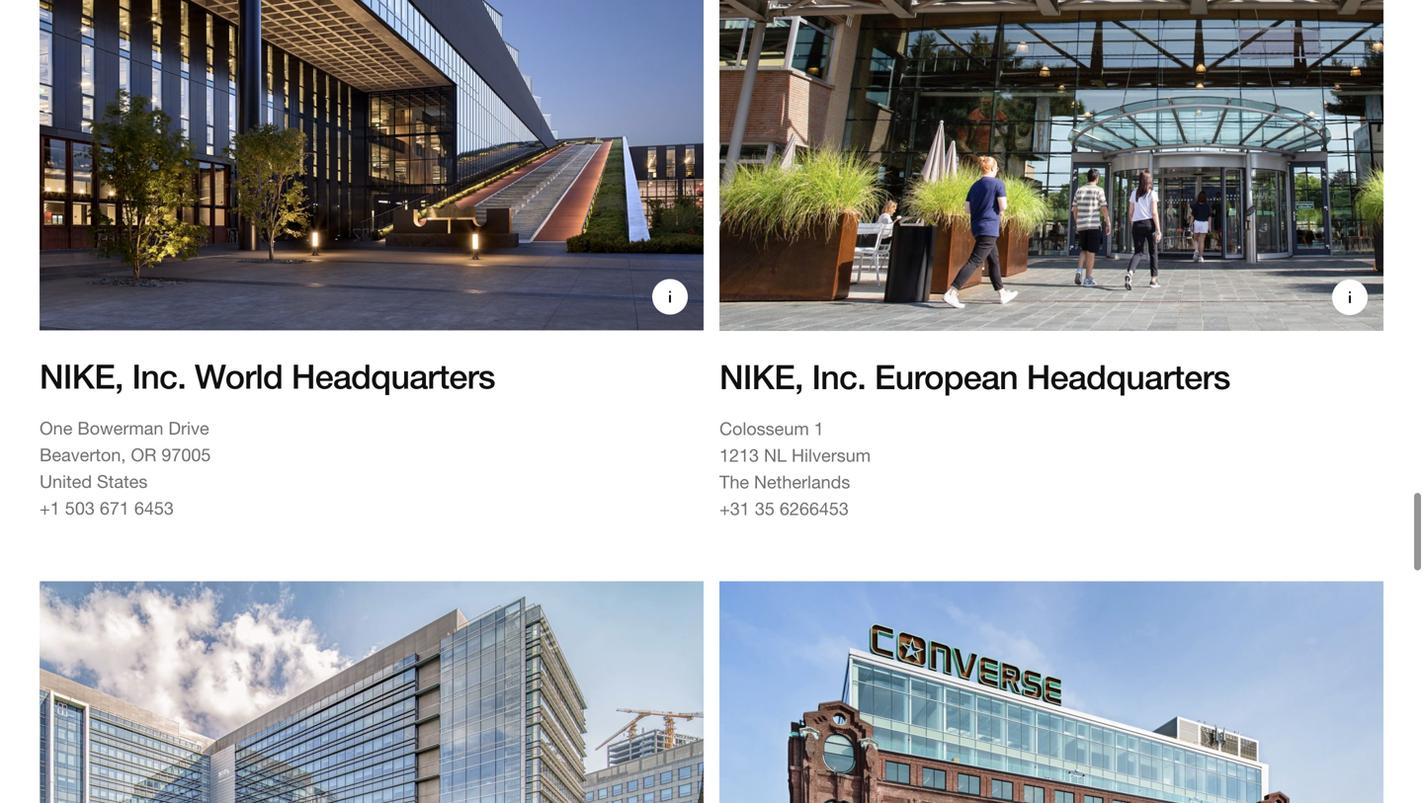 Task type: locate. For each thing, give the bounding box(es) containing it.
headquarters
[[291, 356, 495, 396], [1027, 357, 1230, 397]]

0 horizontal spatial inc.
[[132, 356, 186, 396]]

inc. for world
[[132, 356, 186, 396]]

bowerman
[[77, 418, 163, 439]]

nike, up colosseum
[[720, 357, 803, 397]]

inc. up drive
[[132, 356, 186, 396]]

1 inc. from the left
[[132, 356, 186, 396]]

lebron exterior 001 image
[[40, 0, 704, 331]]

2 nike, from the left
[[720, 357, 803, 397]]

the
[[720, 472, 749, 493]]

2 inc. from the left
[[812, 357, 866, 397]]

1 horizontal spatial inc.
[[812, 357, 866, 397]]

+31
[[720, 498, 750, 519]]

hilversum
[[792, 445, 871, 466]]

nike, for nike, inc. world headquarters
[[40, 356, 123, 396]]

nike,
[[40, 356, 123, 396], [720, 357, 803, 397]]

nl
[[764, 445, 787, 466]]

1 horizontal spatial headquarters
[[1027, 357, 1230, 397]]

nike, up one
[[40, 356, 123, 396]]

1 headquarters from the left
[[291, 356, 495, 396]]

open accordion image
[[658, 285, 682, 309]]

nike 2022 company hqs gchq 001 image
[[40, 581, 704, 804]]

inc.
[[132, 356, 186, 396], [812, 357, 866, 397]]

colosseum 1 1213 nl hilversum the netherlands +31 35 6266453
[[720, 418, 871, 519]]

0 horizontal spatial nike,
[[40, 356, 123, 396]]

headquarters for nike, inc. european headquarters
[[1027, 357, 1230, 397]]

netherlands
[[754, 472, 850, 493]]

nike 2022 company hqs ehq 001 image
[[720, 0, 1384, 331]]

nike, inc. world headquarters
[[40, 356, 495, 396]]

0 horizontal spatial headquarters
[[291, 356, 495, 396]]

inc. up 1
[[812, 357, 866, 397]]

35
[[755, 498, 775, 519]]

503
[[65, 498, 95, 519]]

1 nike, from the left
[[40, 356, 123, 396]]

1 horizontal spatial nike,
[[720, 357, 803, 397]]

2 headquarters from the left
[[1027, 357, 1230, 397]]



Task type: vqa. For each thing, say whether or not it's contained in the screenshot.
6266453
yes



Task type: describe. For each thing, give the bounding box(es) containing it.
+1
[[40, 498, 60, 519]]

97005
[[161, 445, 211, 466]]

united
[[40, 471, 92, 492]]

6266453
[[780, 498, 849, 519]]

states
[[97, 471, 148, 492]]

one bowerman drive beaverton, or 97005 united states +1 503 671 6453
[[40, 418, 211, 519]]

beaverton,
[[40, 445, 126, 466]]

headquarters for nike, inc. world headquarters
[[291, 356, 495, 396]]

world
[[195, 356, 283, 396]]

inc. for european
[[812, 357, 866, 397]]

nike, inc. european headquarters
[[720, 357, 1230, 397]]

european
[[875, 357, 1018, 397]]

671
[[100, 498, 129, 519]]

6453
[[134, 498, 174, 519]]

1213
[[720, 445, 759, 466]]

nike 2022 company hqs converse 001 image
[[720, 581, 1384, 804]]

colosseum
[[720, 418, 809, 439]]

one
[[40, 418, 73, 439]]

drive
[[168, 418, 209, 439]]

open accordion image
[[1338, 286, 1362, 309]]

1
[[814, 418, 824, 439]]

nike, for nike, inc. european headquarters
[[720, 357, 803, 397]]

or
[[131, 445, 157, 466]]



